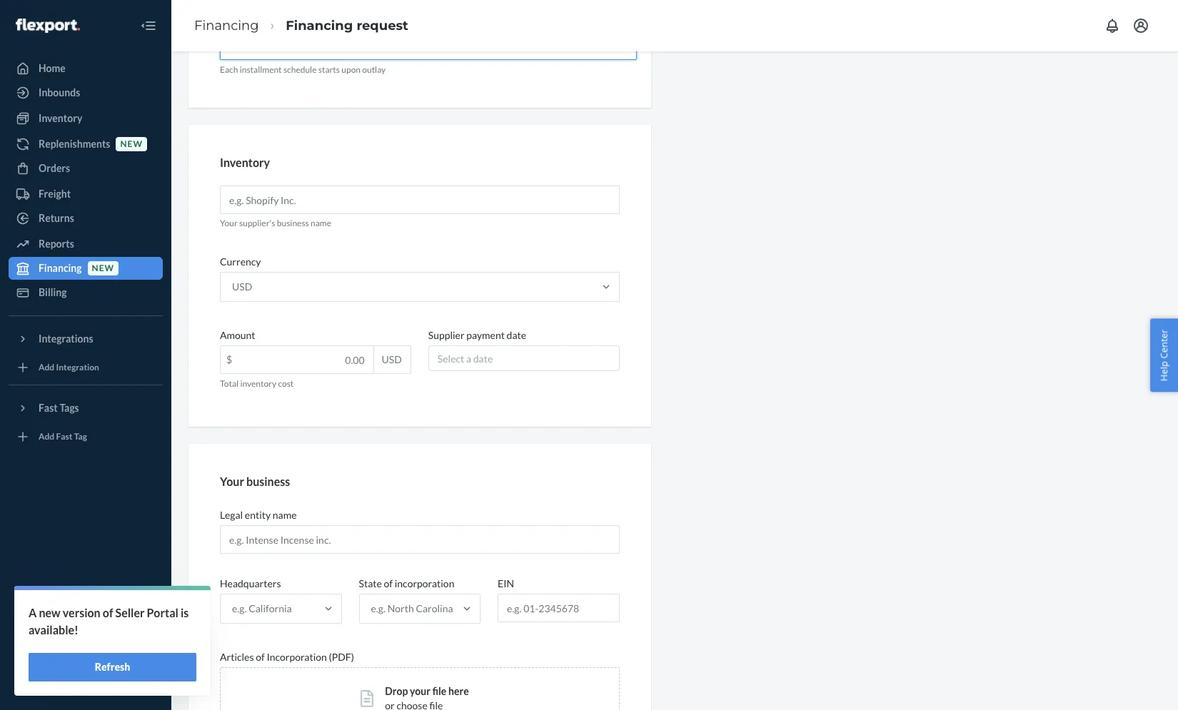 Task type: describe. For each thing, give the bounding box(es) containing it.
schedule
[[283, 65, 317, 75]]

incorporation
[[267, 651, 327, 664]]

available!
[[29, 624, 78, 637]]

date for supplier payment date
[[507, 330, 526, 342]]

of inside the a new version of seller portal is available!
[[103, 606, 113, 620]]

upon
[[342, 65, 361, 75]]

give feedback button
[[9, 671, 163, 694]]

$
[[226, 354, 232, 366]]

a
[[29, 606, 37, 620]]

your supplier's business name
[[220, 218, 331, 229]]

refresh button
[[29, 654, 196, 682]]

home link
[[9, 57, 163, 80]]

financing for financing request
[[286, 18, 353, 33]]

open account menu image
[[1133, 17, 1150, 34]]

help center inside button
[[1158, 329, 1171, 381]]

select a date
[[438, 353, 493, 365]]

talk
[[39, 627, 57, 639]]

0 horizontal spatial financing
[[39, 262, 82, 274]]

1 vertical spatial name
[[273, 509, 297, 521]]

supplier's
[[239, 218, 275, 229]]

articles
[[220, 651, 254, 664]]

1 vertical spatial help center
[[39, 651, 93, 664]]

portal
[[147, 606, 178, 620]]

0 vertical spatial business
[[277, 218, 309, 229]]

articles of incorporation (pdf)
[[220, 651, 354, 664]]

1 horizontal spatial name
[[311, 218, 331, 229]]

0 vertical spatial inventory
[[39, 112, 82, 124]]

integrations
[[39, 333, 93, 345]]

seller
[[115, 606, 145, 620]]

1 vertical spatial business
[[246, 475, 290, 489]]

freight link
[[9, 183, 163, 206]]

currency
[[220, 256, 261, 268]]

select
[[438, 353, 464, 365]]

file
[[433, 686, 447, 698]]

payment
[[467, 330, 505, 342]]

e.g. Shopify Inc. field
[[220, 186, 620, 214]]

e.g. north carolina
[[371, 603, 453, 615]]

version
[[63, 606, 101, 620]]

settings
[[39, 603, 75, 615]]

drop
[[385, 686, 408, 698]]

date for select a date
[[473, 353, 493, 365]]

(pdf)
[[329, 651, 354, 664]]

feedback
[[61, 676, 104, 688]]

integrations button
[[9, 328, 163, 351]]

legal entity name
[[220, 509, 297, 521]]

inbounds link
[[9, 81, 163, 104]]

talk to support button
[[9, 622, 163, 645]]

financing request
[[286, 18, 408, 33]]

amount
[[220, 330, 255, 342]]

your business
[[220, 475, 290, 489]]

refresh
[[95, 661, 130, 674]]

add for add integration
[[39, 362, 54, 373]]

orders
[[39, 162, 70, 174]]

financing link
[[194, 18, 259, 33]]

drop your file here
[[385, 686, 469, 698]]

e.g. for e.g. california
[[232, 603, 247, 615]]

starts
[[318, 65, 340, 75]]

billing link
[[9, 281, 163, 304]]

freight
[[39, 188, 71, 200]]

e.g. california
[[232, 603, 292, 615]]

total
[[220, 379, 239, 390]]

total inventory cost
[[220, 379, 294, 390]]

to
[[59, 627, 68, 639]]

give feedback
[[39, 676, 104, 688]]

support
[[70, 627, 106, 639]]

each installment schedule starts upon outlay
[[220, 65, 386, 75]]

each
[[220, 65, 238, 75]]

add integration link
[[9, 356, 163, 379]]

california
[[249, 603, 292, 615]]

help inside button
[[1158, 361, 1171, 381]]

0 vertical spatial usd
[[232, 281, 252, 293]]

replenishments
[[39, 138, 110, 150]]

state
[[359, 578, 382, 590]]

incorporation
[[395, 578, 455, 590]]

breadcrumbs navigation
[[183, 5, 420, 47]]

a
[[466, 353, 471, 365]]

file alt image
[[361, 691, 374, 708]]

ein
[[498, 578, 514, 590]]

your
[[410, 686, 431, 698]]

financing request link
[[286, 18, 408, 33]]

inventory
[[240, 379, 276, 390]]

new inside the a new version of seller portal is available!
[[39, 606, 61, 620]]

is
[[181, 606, 189, 620]]

state of incorporation
[[359, 578, 455, 590]]

financing for financing link
[[194, 18, 259, 33]]

inventory link
[[9, 107, 163, 130]]

add for add fast tag
[[39, 432, 54, 442]]

fast inside the add fast tag link
[[56, 432, 72, 442]]



Task type: vqa. For each thing, say whether or not it's contained in the screenshot.
date
yes



Task type: locate. For each thing, give the bounding box(es) containing it.
usd
[[232, 281, 252, 293], [382, 354, 402, 366]]

1 horizontal spatial of
[[256, 651, 265, 664]]

new down 'reports' 'link'
[[92, 263, 114, 274]]

inventory up supplier's on the top
[[220, 155, 270, 169]]

help center
[[1158, 329, 1171, 381], [39, 651, 93, 664]]

0.00 text field
[[221, 347, 373, 374]]

integration
[[56, 362, 99, 373]]

2 vertical spatial new
[[39, 606, 61, 620]]

e.g. left north
[[371, 603, 386, 615]]

0 horizontal spatial e.g.
[[232, 603, 247, 615]]

0 vertical spatial help
[[1158, 361, 1171, 381]]

1 horizontal spatial help
[[1158, 361, 1171, 381]]

2 horizontal spatial new
[[120, 139, 143, 150]]

0 horizontal spatial inventory
[[39, 112, 82, 124]]

help center button
[[1151, 319, 1179, 392]]

center
[[1158, 329, 1171, 359], [62, 651, 93, 664]]

reports
[[39, 238, 74, 250]]

of
[[384, 578, 393, 590], [103, 606, 113, 620], [256, 651, 265, 664]]

usd down currency
[[232, 281, 252, 293]]

billing
[[39, 286, 67, 299]]

e.g. 01-2345678 text field
[[499, 595, 619, 622]]

name
[[311, 218, 331, 229], [273, 509, 297, 521]]

0 vertical spatial date
[[507, 330, 526, 342]]

add left the integration
[[39, 362, 54, 373]]

new for financing
[[92, 263, 114, 274]]

1 vertical spatial usd
[[382, 354, 402, 366]]

1 add from the top
[[39, 362, 54, 373]]

business up legal entity name
[[246, 475, 290, 489]]

inventory
[[39, 112, 82, 124], [220, 155, 270, 169]]

flexport logo image
[[16, 18, 80, 33]]

of for state
[[384, 578, 393, 590]]

1 vertical spatial of
[[103, 606, 113, 620]]

here
[[449, 686, 469, 698]]

fast tags button
[[9, 397, 163, 420]]

0 vertical spatial add
[[39, 362, 54, 373]]

0 vertical spatial new
[[120, 139, 143, 150]]

0 vertical spatial fast
[[39, 402, 58, 414]]

date right a on the left of the page
[[473, 353, 493, 365]]

financing up each
[[194, 18, 259, 33]]

a new version of seller portal is available!
[[29, 606, 189, 637]]

0 horizontal spatial usd
[[232, 281, 252, 293]]

your for your business
[[220, 475, 244, 489]]

business
[[277, 218, 309, 229], [246, 475, 290, 489]]

request
[[357, 18, 408, 33]]

0 horizontal spatial center
[[62, 651, 93, 664]]

2 vertical spatial of
[[256, 651, 265, 664]]

1 vertical spatial add
[[39, 432, 54, 442]]

help
[[1158, 361, 1171, 381], [39, 651, 60, 664]]

2 horizontal spatial of
[[384, 578, 393, 590]]

help center link
[[9, 646, 163, 669]]

returns
[[39, 212, 74, 224]]

0 vertical spatial of
[[384, 578, 393, 590]]

business right supplier's on the top
[[277, 218, 309, 229]]

1 vertical spatial inventory
[[220, 155, 270, 169]]

2 horizontal spatial financing
[[286, 18, 353, 33]]

settings link
[[9, 598, 163, 621]]

installment
[[240, 65, 282, 75]]

of left seller
[[103, 606, 113, 620]]

tag
[[74, 432, 87, 442]]

1 horizontal spatial help center
[[1158, 329, 1171, 381]]

1 vertical spatial your
[[220, 475, 244, 489]]

financing down "reports"
[[39, 262, 82, 274]]

date
[[507, 330, 526, 342], [473, 353, 493, 365]]

2 add from the top
[[39, 432, 54, 442]]

new for replenishments
[[120, 139, 143, 150]]

0 vertical spatial name
[[311, 218, 331, 229]]

close navigation image
[[140, 17, 157, 34]]

home
[[39, 62, 66, 74]]

your up legal
[[220, 475, 244, 489]]

0 horizontal spatial of
[[103, 606, 113, 620]]

0 horizontal spatial new
[[39, 606, 61, 620]]

outlay
[[362, 65, 386, 75]]

1 vertical spatial date
[[473, 353, 493, 365]]

inventory down inbounds
[[39, 112, 82, 124]]

0 vertical spatial help center
[[1158, 329, 1171, 381]]

supplier payment date
[[428, 330, 526, 342]]

financing up starts
[[286, 18, 353, 33]]

your
[[220, 218, 238, 229], [220, 475, 244, 489]]

1 horizontal spatial financing
[[194, 18, 259, 33]]

fast left tags
[[39, 402, 58, 414]]

cost
[[278, 379, 294, 390]]

supplier
[[428, 330, 465, 342]]

new up orders link
[[120, 139, 143, 150]]

your for your supplier's business name
[[220, 218, 238, 229]]

orders link
[[9, 157, 163, 180]]

inbounds
[[39, 86, 80, 99]]

1 vertical spatial new
[[92, 263, 114, 274]]

add fast tag
[[39, 432, 87, 442]]

0 vertical spatial center
[[1158, 329, 1171, 359]]

your left supplier's on the top
[[220, 218, 238, 229]]

name right supplier's on the top
[[311, 218, 331, 229]]

2 e.g. from the left
[[371, 603, 386, 615]]

new right a
[[39, 606, 61, 620]]

new
[[120, 139, 143, 150], [92, 263, 114, 274], [39, 606, 61, 620]]

give
[[39, 676, 59, 688]]

1 your from the top
[[220, 218, 238, 229]]

headquarters
[[220, 578, 281, 590]]

1 horizontal spatial center
[[1158, 329, 1171, 359]]

fast tags
[[39, 402, 79, 414]]

0 horizontal spatial date
[[473, 353, 493, 365]]

add down fast tags
[[39, 432, 54, 442]]

0 horizontal spatial help
[[39, 651, 60, 664]]

fast left tag
[[56, 432, 72, 442]]

center inside button
[[1158, 329, 1171, 359]]

1 horizontal spatial date
[[507, 330, 526, 342]]

0 horizontal spatial name
[[273, 509, 297, 521]]

open notifications image
[[1104, 17, 1121, 34]]

date right payment
[[507, 330, 526, 342]]

0 vertical spatial your
[[220, 218, 238, 229]]

0 horizontal spatial help center
[[39, 651, 93, 664]]

1 horizontal spatial inventory
[[220, 155, 270, 169]]

talk to support
[[39, 627, 106, 639]]

legal
[[220, 509, 243, 521]]

tags
[[60, 402, 79, 414]]

entity
[[245, 509, 271, 521]]

1 vertical spatial help
[[39, 651, 60, 664]]

fast
[[39, 402, 58, 414], [56, 432, 72, 442]]

2 your from the top
[[220, 475, 244, 489]]

of right state
[[384, 578, 393, 590]]

fast inside fast tags dropdown button
[[39, 402, 58, 414]]

carolina
[[416, 603, 453, 615]]

1 horizontal spatial usd
[[382, 354, 402, 366]]

reports link
[[9, 233, 163, 256]]

add integration
[[39, 362, 99, 373]]

north
[[388, 603, 414, 615]]

usd left select
[[382, 354, 402, 366]]

of for articles
[[256, 651, 265, 664]]

e.g. Intense Incense inc. field
[[220, 526, 620, 554]]

1 vertical spatial fast
[[56, 432, 72, 442]]

1 horizontal spatial e.g.
[[371, 603, 386, 615]]

of right the articles
[[256, 651, 265, 664]]

1 horizontal spatial new
[[92, 263, 114, 274]]

add fast tag link
[[9, 426, 163, 449]]

add
[[39, 362, 54, 373], [39, 432, 54, 442]]

name right 'entity'
[[273, 509, 297, 521]]

1 e.g. from the left
[[232, 603, 247, 615]]

1 vertical spatial center
[[62, 651, 93, 664]]

e.g.
[[232, 603, 247, 615], [371, 603, 386, 615]]

returns link
[[9, 207, 163, 230]]

e.g. for e.g. north carolina
[[371, 603, 386, 615]]

e.g. down "headquarters"
[[232, 603, 247, 615]]



